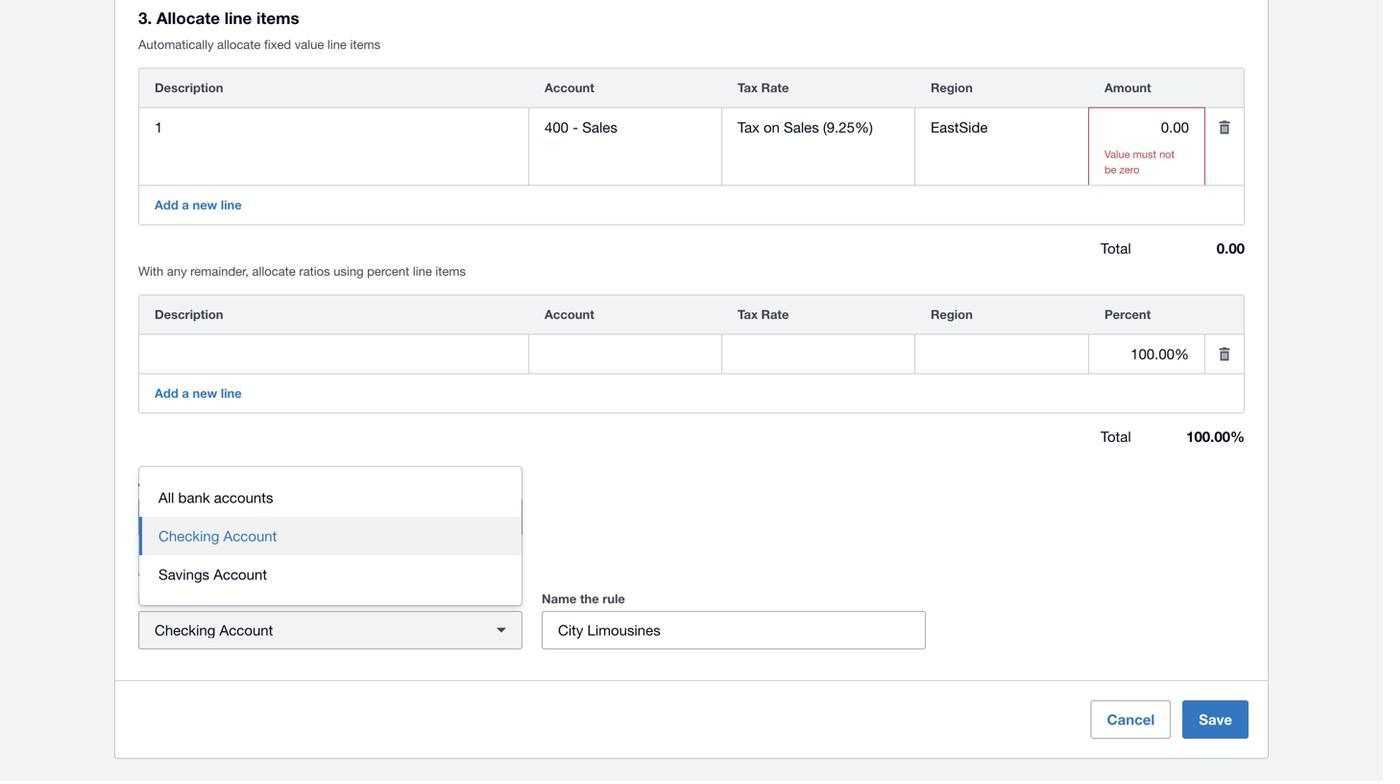 Task type: vqa. For each thing, say whether or not it's contained in the screenshot.
settings
no



Task type: describe. For each thing, give the bounding box(es) containing it.
savings
[[159, 566, 210, 583]]

with any remainder, allocate ratios using percent line items
[[138, 264, 466, 279]]

accounts
[[214, 489, 273, 506]]

run
[[138, 592, 162, 606]]

percent
[[1105, 307, 1152, 322]]

set
[[157, 473, 182, 493]]

a for 100.00%
[[182, 386, 189, 401]]

none field inside list of fixed line items with description, account, tax rate and amount element
[[1090, 109, 1205, 146]]

all
[[159, 489, 174, 506]]

checking for checking account button
[[159, 528, 219, 544]]

checking for checking account popup button
[[155, 622, 216, 639]]

cancel button
[[1091, 701, 1172, 739]]

select a tracking category field for 0.00
[[916, 109, 1089, 146]]

tax rate for 0.00
[[738, 80, 789, 95]]

line up remainder,
[[221, 198, 242, 212]]

on
[[217, 592, 232, 606]]

using
[[334, 264, 364, 279]]

checking account button
[[138, 611, 523, 650]]

select a tracking category field for 100.00%
[[916, 336, 1089, 372]]

account for savings account button
[[214, 566, 267, 583]]

new for 0.00
[[193, 198, 217, 212]]

during bank reconciliation button
[[138, 498, 523, 537]]

with
[[138, 264, 164, 279]]

group containing all bank accounts
[[139, 467, 522, 605]]

4.
[[138, 473, 152, 493]]

rate for 0.00
[[762, 80, 789, 95]]

add a new line for 100.00%
[[155, 386, 242, 401]]

amount
[[1105, 80, 1152, 95]]

name the rule
[[542, 592, 626, 606]]

automatically
[[138, 37, 214, 52]]

cancel
[[1108, 711, 1155, 729]]

select an account field for 100.00%
[[530, 336, 722, 372]]

not
[[1160, 148, 1175, 161]]

Description text field
[[139, 109, 529, 146]]

automatically allocate fixed value line items
[[138, 37, 381, 52]]

region for 0.00
[[931, 80, 973, 95]]

a for 0.00
[[182, 198, 189, 212]]

save button
[[1183, 701, 1249, 739]]

reconciliation
[[237, 509, 322, 526]]

account for checking account popup button
[[220, 622, 273, 639]]

account for checking account button
[[223, 528, 277, 544]]

tax for 100.00%
[[738, 307, 758, 322]]

line up the automatically allocate fixed value line items
[[225, 8, 252, 27]]

savings account button
[[139, 556, 522, 594]]

5.
[[138, 562, 152, 581]]

select a tax rate field for 0.00
[[723, 109, 915, 146]]

2 horizontal spatial items
[[436, 264, 466, 279]]

value must not be zero
[[1105, 148, 1175, 176]]

must
[[1134, 148, 1157, 161]]

3. allocate line items
[[138, 8, 300, 27]]

list box containing all bank accounts
[[139, 467, 522, 605]]

value
[[295, 37, 324, 52]]

bank for during
[[201, 509, 233, 526]]

list of fixed line items with description, account, tax rate and amount element
[[138, 68, 1246, 225]]

add a new line for 0.00
[[155, 198, 242, 212]]

line up 4. set the reference
[[221, 386, 242, 401]]



Task type: locate. For each thing, give the bounding box(es) containing it.
add up set
[[155, 386, 179, 401]]

2 add a new line button from the top
[[143, 378, 253, 409]]

2 new from the top
[[193, 386, 217, 401]]

rule right name
[[603, 592, 626, 606]]

0 vertical spatial total
[[1101, 240, 1132, 257]]

new inside list of ratio line items with description, account, tax rate and percent element
[[193, 386, 217, 401]]

1 vertical spatial select a tax rate field
[[723, 336, 915, 372]]

checking account down on
[[155, 622, 273, 639]]

0 vertical spatial add
[[155, 198, 179, 212]]

the
[[187, 473, 212, 493], [580, 592, 599, 606]]

1 tax rate from the top
[[738, 80, 789, 95]]

checking account inside button
[[159, 528, 277, 544]]

account inside popup button
[[220, 622, 273, 639]]

1 vertical spatial checking account
[[155, 622, 273, 639]]

list box
[[139, 467, 522, 605]]

account inside button
[[223, 528, 277, 544]]

1 add a new line from the top
[[155, 198, 242, 212]]

add a new line button up 4. set the reference
[[143, 378, 253, 409]]

checking account down the during bank reconciliation
[[159, 528, 277, 544]]

region inside list of ratio line items with description, account, tax rate and percent element
[[931, 307, 973, 322]]

1 vertical spatial rate
[[762, 307, 789, 322]]

Select an account field
[[530, 109, 722, 146], [530, 336, 722, 372]]

1 vertical spatial new
[[193, 386, 217, 401]]

1 vertical spatial region
[[931, 307, 973, 322]]

Description text field
[[139, 336, 529, 372]]

1 description from the top
[[155, 80, 223, 95]]

rate for 100.00%
[[762, 307, 789, 322]]

checking account
[[159, 528, 277, 544], [155, 622, 273, 639]]

fixed
[[264, 37, 291, 52]]

select a tax rate field for 100.00%
[[723, 336, 915, 372]]

1 vertical spatial the
[[580, 592, 599, 606]]

select a tracking category field inside list of fixed line items with description, account, tax rate and amount element
[[916, 109, 1089, 146]]

1 vertical spatial add a new line
[[155, 386, 242, 401]]

the right set
[[187, 473, 212, 493]]

5. add rule details
[[138, 562, 278, 581]]

remainder,
[[190, 264, 249, 279]]

checking inside popup button
[[155, 622, 216, 639]]

100.00%
[[1187, 428, 1246, 445]]

1 vertical spatial tax rate
[[738, 307, 789, 322]]

tax rate
[[738, 80, 789, 95], [738, 307, 789, 322]]

checking account for checking account popup button
[[155, 622, 273, 639]]

2 vertical spatial items
[[436, 264, 466, 279]]

0 vertical spatial select a tax rate field
[[723, 109, 915, 146]]

group
[[139, 467, 522, 605]]

items right value
[[350, 37, 381, 52]]

be
[[1105, 163, 1117, 176]]

0 vertical spatial a
[[182, 198, 189, 212]]

0 vertical spatial items
[[257, 8, 300, 27]]

list of ratio line items with description, account, tax rate and percent element
[[138, 295, 1246, 414]]

2 select an account field from the top
[[530, 336, 722, 372]]

0 vertical spatial region
[[931, 80, 973, 95]]

1 horizontal spatial the
[[580, 592, 599, 606]]

select an account field for 0.00
[[530, 109, 722, 146]]

total for 100.00%
[[1101, 428, 1132, 445]]

1 select an account field from the top
[[530, 109, 722, 146]]

2 vertical spatial add
[[157, 562, 188, 581]]

tax rate for 100.00%
[[738, 307, 789, 322]]

checking
[[159, 528, 219, 544], [155, 622, 216, 639]]

1 vertical spatial tax
[[738, 307, 758, 322]]

add a new line button for 100.00%
[[143, 378, 253, 409]]

savings account
[[159, 566, 267, 583]]

bank inside during bank reconciliation popup button
[[201, 509, 233, 526]]

new up 4. set the reference
[[193, 386, 217, 401]]

description
[[155, 80, 223, 95], [155, 307, 223, 322]]

0 vertical spatial rate
[[762, 80, 789, 95]]

0 vertical spatial select a tracking category field
[[916, 109, 1089, 146]]

add right 5.
[[157, 562, 188, 581]]

new
[[193, 198, 217, 212], [193, 386, 217, 401]]

total down percent field
[[1101, 428, 1132, 445]]

percent
[[367, 264, 410, 279]]

None field
[[1090, 109, 1205, 146]]

0.00
[[1218, 240, 1246, 257]]

checking account button
[[139, 517, 522, 556]]

description down any
[[155, 307, 223, 322]]

add a new line button up any
[[143, 190, 253, 221]]

line right value
[[328, 37, 347, 52]]

0 vertical spatial add a new line button
[[143, 190, 253, 221]]

add a new line inside list of ratio line items with description, account, tax rate and percent element
[[155, 386, 242, 401]]

1 vertical spatial items
[[350, 37, 381, 52]]

line
[[225, 8, 252, 27], [328, 37, 347, 52], [221, 198, 242, 212], [413, 264, 432, 279], [221, 386, 242, 401]]

2 select a tax rate field from the top
[[723, 336, 915, 372]]

Name the rule field
[[543, 612, 926, 649]]

Select a tracking category field
[[916, 109, 1089, 146], [916, 336, 1089, 372]]

add a new line button
[[143, 190, 253, 221], [143, 378, 253, 409]]

description down automatically at the left top
[[155, 80, 223, 95]]

1 vertical spatial select an account field
[[530, 336, 722, 372]]

during
[[155, 509, 197, 526]]

ratios
[[299, 264, 330, 279]]

bank inside all bank accounts button
[[178, 489, 210, 506]]

region inside list of fixed line items with description, account, tax rate and amount element
[[931, 80, 973, 95]]

2 add a new line from the top
[[155, 386, 242, 401]]

details
[[226, 562, 278, 581]]

add a new line button inside list of ratio line items with description, account, tax rate and percent element
[[143, 378, 253, 409]]

2 tax rate from the top
[[738, 307, 789, 322]]

0 vertical spatial tax rate
[[738, 80, 789, 95]]

2 region from the top
[[931, 307, 973, 322]]

new for 100.00%
[[193, 386, 217, 401]]

total for 0.00
[[1101, 240, 1132, 257]]

items
[[257, 8, 300, 27], [350, 37, 381, 52], [436, 264, 466, 279]]

1 vertical spatial bank
[[201, 509, 233, 526]]

allocate
[[157, 8, 220, 27]]

reference
[[216, 473, 290, 493]]

checking down during
[[159, 528, 219, 544]]

region
[[931, 80, 973, 95], [931, 307, 973, 322]]

1 a from the top
[[182, 198, 189, 212]]

0 vertical spatial bank
[[178, 489, 210, 506]]

tax for 0.00
[[738, 80, 758, 95]]

2 a from the top
[[182, 386, 189, 401]]

1 vertical spatial checking
[[155, 622, 216, 639]]

2 tax from the top
[[738, 307, 758, 322]]

1 select a tax rate field from the top
[[723, 109, 915, 146]]

zero
[[1120, 163, 1140, 176]]

add inside list of fixed line items with description, account, tax rate and amount element
[[155, 198, 179, 212]]

select a tracking category field inside list of ratio line items with description, account, tax rate and percent element
[[916, 336, 1089, 372]]

rule
[[192, 562, 222, 581], [191, 592, 214, 606], [603, 592, 626, 606]]

0 vertical spatial checking account
[[159, 528, 277, 544]]

description for 100.00%
[[155, 307, 223, 322]]

add a new line up any
[[155, 198, 242, 212]]

items up fixed
[[257, 8, 300, 27]]

1 tax from the top
[[738, 80, 758, 95]]

total
[[1101, 240, 1132, 257], [1101, 428, 1132, 445]]

1 select a tracking category field from the top
[[916, 109, 1089, 146]]

account inside button
[[214, 566, 267, 583]]

region for 100.00%
[[931, 307, 973, 322]]

add for 100.00%
[[155, 386, 179, 401]]

0 vertical spatial tax
[[738, 80, 758, 95]]

1 rate from the top
[[762, 80, 789, 95]]

1 total from the top
[[1101, 240, 1132, 257]]

0 horizontal spatial items
[[257, 8, 300, 27]]

0 vertical spatial the
[[187, 473, 212, 493]]

2 total from the top
[[1101, 428, 1132, 445]]

account
[[545, 80, 595, 95], [545, 307, 595, 322], [223, 528, 277, 544], [214, 566, 267, 583], [220, 622, 273, 639]]

add up any
[[155, 198, 179, 212]]

rule left on
[[191, 592, 214, 606]]

2 select a tracking category field from the top
[[916, 336, 1089, 372]]

1 add a new line button from the top
[[143, 190, 253, 221]]

1 horizontal spatial items
[[350, 37, 381, 52]]

add inside list of ratio line items with description, account, tax rate and percent element
[[155, 386, 179, 401]]

0 vertical spatial allocate
[[217, 37, 261, 52]]

0 vertical spatial new
[[193, 198, 217, 212]]

1 region from the top
[[931, 80, 973, 95]]

during bank reconciliation
[[155, 509, 322, 526]]

3.
[[138, 8, 152, 27]]

total up the percent at the top
[[1101, 240, 1132, 257]]

rule for on
[[191, 592, 214, 606]]

remove line item image
[[1206, 335, 1245, 373]]

0 vertical spatial add a new line
[[155, 198, 242, 212]]

checking account for checking account button
[[159, 528, 277, 544]]

allocate down 3. allocate line items
[[217, 37, 261, 52]]

add for 0.00
[[155, 198, 179, 212]]

rate
[[762, 80, 789, 95], [762, 307, 789, 322]]

allocate
[[217, 37, 261, 52], [252, 264, 296, 279]]

1 vertical spatial a
[[182, 386, 189, 401]]

bank up during
[[178, 489, 210, 506]]

1 vertical spatial select a tracking category field
[[916, 336, 1089, 372]]

0 vertical spatial select an account field
[[530, 109, 722, 146]]

add a new line
[[155, 198, 242, 212], [155, 386, 242, 401]]

any
[[167, 264, 187, 279]]

select a tax rate field inside list of ratio line items with description, account, tax rate and percent element
[[723, 336, 915, 372]]

all bank accounts button
[[139, 479, 522, 517]]

all bank accounts
[[159, 489, 273, 506]]

bank for all
[[178, 489, 210, 506]]

description for 0.00
[[155, 80, 223, 95]]

2 description from the top
[[155, 307, 223, 322]]

line right percent on the left of page
[[413, 264, 432, 279]]

checking down run this rule on
[[155, 622, 216, 639]]

1 vertical spatial description
[[155, 307, 223, 322]]

value
[[1105, 148, 1131, 161]]

this
[[166, 592, 187, 606]]

2 rate from the top
[[762, 307, 789, 322]]

items right percent on the left of page
[[436, 264, 466, 279]]

bank
[[178, 489, 210, 506], [201, 509, 233, 526]]

0 vertical spatial checking
[[159, 528, 219, 544]]

rule for details
[[192, 562, 222, 581]]

1 vertical spatial total
[[1101, 428, 1132, 445]]

run this rule on
[[138, 592, 232, 606]]

the right name
[[580, 592, 599, 606]]

new up remainder,
[[193, 198, 217, 212]]

0 horizontal spatial the
[[187, 473, 212, 493]]

a
[[182, 198, 189, 212], [182, 386, 189, 401]]

1 vertical spatial add
[[155, 386, 179, 401]]

Select a tax rate field
[[723, 109, 915, 146], [723, 336, 915, 372]]

new inside list of fixed line items with description, account, tax rate and amount element
[[193, 198, 217, 212]]

1 vertical spatial add a new line button
[[143, 378, 253, 409]]

1 vertical spatial allocate
[[252, 264, 296, 279]]

add
[[155, 198, 179, 212], [155, 386, 179, 401], [157, 562, 188, 581]]

4. set the reference
[[138, 473, 290, 493]]

name
[[542, 592, 577, 606]]

a up any
[[182, 198, 189, 212]]

add a new line inside list of fixed line items with description, account, tax rate and amount element
[[155, 198, 242, 212]]

checking account inside popup button
[[155, 622, 273, 639]]

0 vertical spatial description
[[155, 80, 223, 95]]

allocate left ratios
[[252, 264, 296, 279]]

a up set
[[182, 386, 189, 401]]

add a new line button inside list of fixed line items with description, account, tax rate and amount element
[[143, 190, 253, 221]]

checking inside button
[[159, 528, 219, 544]]

bank down all bank accounts
[[201, 509, 233, 526]]

remove line item image
[[1206, 108, 1245, 147]]

rule up on
[[192, 562, 222, 581]]

1 new from the top
[[193, 198, 217, 212]]

add a new line up 4. set the reference
[[155, 386, 242, 401]]

select an account field inside list of fixed line items with description, account, tax rate and amount element
[[530, 109, 722, 146]]

Percent field
[[1090, 336, 1205, 372]]

add a new line button for 0.00
[[143, 190, 253, 221]]

tax
[[738, 80, 758, 95], [738, 307, 758, 322]]

save
[[1200, 711, 1233, 729]]



